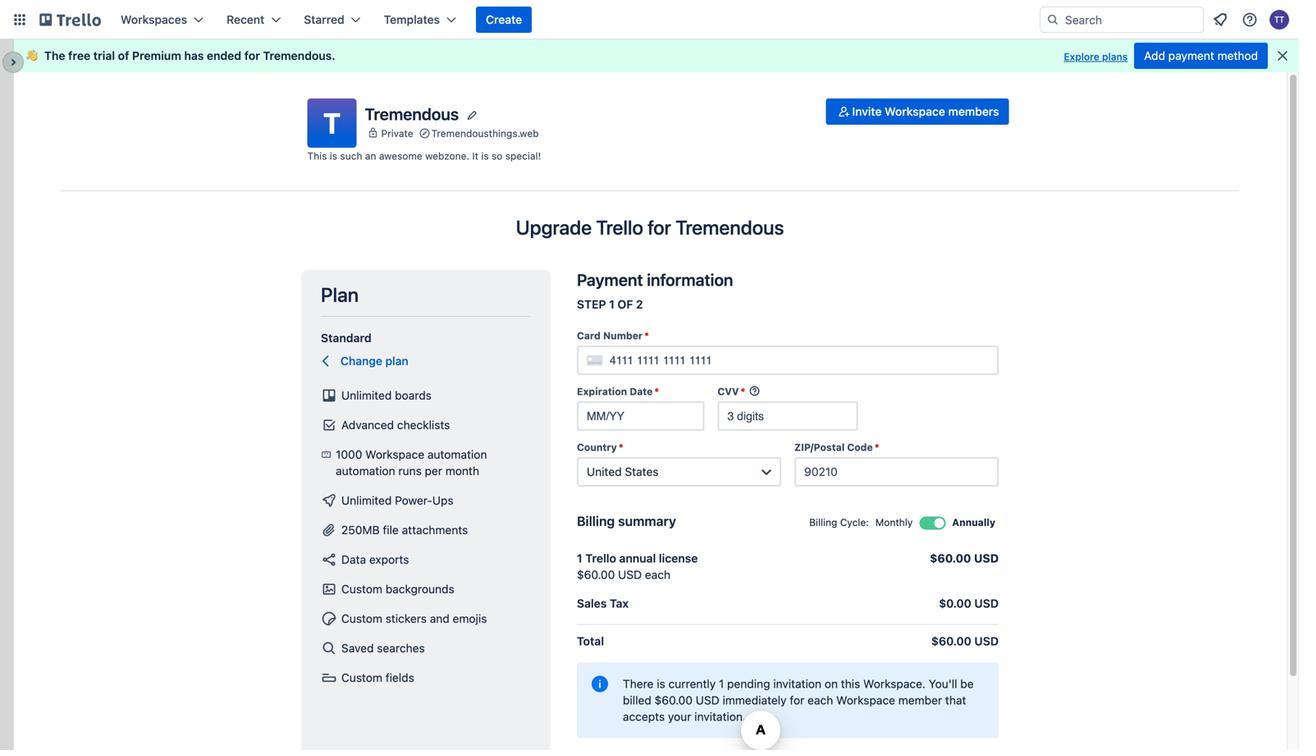 Task type: describe. For each thing, give the bounding box(es) containing it.
such
[[340, 150, 362, 162]]

zip/postal
[[795, 442, 845, 453]]

custom stickers and emojis
[[342, 612, 487, 626]]

sm image
[[836, 103, 853, 120]]

sales
[[577, 597, 607, 610]]

this
[[841, 677, 861, 691]]

1 vertical spatial for
[[648, 216, 672, 239]]

has
[[184, 49, 204, 62]]

unlimited for unlimited boards
[[342, 389, 392, 402]]

member
[[899, 694, 943, 707]]

👋
[[26, 49, 38, 62]]

and
[[430, 612, 450, 626]]

awesome
[[379, 150, 423, 162]]

pending
[[728, 677, 771, 691]]

invitation
[[774, 677, 822, 691]]

starred
[[304, 13, 345, 26]]

* for card number *
[[645, 330, 649, 342]]

be
[[961, 677, 974, 691]]

add
[[1145, 49, 1166, 62]]

saved
[[342, 642, 374, 655]]

1 horizontal spatial is
[[481, 150, 489, 162]]

explore plans
[[1064, 51, 1128, 62]]

free
[[68, 49, 90, 62]]

recent
[[227, 13, 265, 26]]

upgrade
[[516, 216, 592, 239]]

runs
[[399, 464, 422, 478]]

so
[[492, 150, 503, 162]]

$60.00 inside 1 trello annual license $60.00 usd each
[[577, 568, 615, 582]]

premium
[[132, 49, 181, 62]]

.
[[332, 49, 336, 62]]

t button
[[307, 99, 357, 148]]

power-
[[395, 494, 433, 507]]

file
[[383, 523, 399, 537]]

usd inside 1 trello annual license $60.00 usd each
[[618, 568, 642, 582]]

standard
[[321, 331, 372, 345]]

2 vertical spatial tremendous
[[676, 216, 784, 239]]

tremendousthings.web
[[432, 127, 539, 139]]

workspace inside "immediately for each workspace member that accepts your invitation."
[[837, 694, 896, 707]]

* left "open cvv tooltip" image at the bottom right of the page
[[741, 386, 746, 397]]

that
[[946, 694, 967, 707]]

stickers
[[386, 612, 427, 626]]

$60.00 down annually
[[930, 552, 972, 565]]

add payment method button
[[1135, 43, 1269, 69]]

workspace for 1000
[[366, 448, 425, 461]]

there is currently 1 pending invitation on this workspace.
[[623, 677, 926, 691]]

annually
[[953, 517, 996, 528]]

1 vertical spatial $60.00 usd
[[932, 635, 999, 648]]

card
[[577, 330, 601, 342]]

explore plans button
[[1064, 47, 1128, 67]]

billing for billing cycle : monthly
[[810, 517, 838, 528]]

0 vertical spatial for
[[244, 49, 260, 62]]

there
[[623, 677, 654, 691]]

$60.00 down $0.00
[[932, 635, 972, 648]]

immediately for each workspace member that accepts your invitation.
[[623, 694, 967, 724]]

payment
[[1169, 49, 1215, 62]]

members
[[949, 105, 1000, 118]]

0 horizontal spatial tremendous
[[263, 49, 332, 62]]

united
[[587, 465, 622, 479]]

custom fields
[[342, 671, 415, 685]]

tremendousthings.web link
[[432, 125, 539, 141]]

2 vertical spatial $60.00 usd
[[655, 694, 720, 707]]

1 horizontal spatial automation
[[428, 448, 487, 461]]

country *
[[577, 442, 624, 453]]

plan
[[386, 354, 409, 368]]

special!
[[506, 150, 541, 162]]

attachments
[[402, 523, 468, 537]]

custom for custom fields
[[342, 671, 383, 685]]

1000 workspace automation automation runs per month
[[336, 448, 487, 478]]

* for expiration date *
[[655, 386, 659, 397]]

per
[[425, 464, 443, 478]]

of for the
[[118, 49, 129, 62]]

advanced checklists
[[342, 418, 450, 432]]

month
[[446, 464, 480, 478]]

1 for there
[[719, 677, 724, 691]]

fields
[[386, 671, 415, 685]]

an
[[365, 150, 376, 162]]

1 for payment
[[609, 298, 615, 311]]

👋 the free trial of premium has ended for tremendous .
[[26, 49, 336, 62]]

annual
[[619, 552, 656, 565]]

0 notifications image
[[1211, 10, 1231, 30]]

usd down annually
[[975, 552, 999, 565]]

invite workspace members button
[[826, 99, 1010, 125]]

this
[[307, 150, 327, 162]]

plans
[[1103, 51, 1128, 62]]

1 horizontal spatial tremendous
[[365, 104, 459, 123]]

saved searches
[[342, 642, 425, 655]]

license
[[659, 552, 698, 565]]

is for this
[[330, 150, 337, 162]]

starred button
[[294, 7, 371, 33]]

this is such an awesome webzone. it is so special!
[[307, 150, 541, 162]]

1 inside 1 trello annual license $60.00 usd each
[[577, 552, 583, 565]]

open information menu image
[[1242, 11, 1259, 28]]

the
[[44, 49, 65, 62]]

immediately
[[723, 694, 787, 707]]

usd up invitation.
[[696, 694, 720, 707]]

accepts
[[623, 710, 665, 724]]

1000
[[336, 448, 362, 461]]

total
[[577, 635, 604, 648]]

templates button
[[374, 7, 466, 33]]

$60.00 up your
[[655, 694, 693, 707]]

billing cycle : monthly
[[810, 517, 913, 528]]

90210 text field
[[795, 457, 999, 487]]

250mb
[[342, 523, 380, 537]]

payment information step 1 of 2
[[577, 270, 734, 311]]

ended
[[207, 49, 242, 62]]



Task type: vqa. For each thing, say whether or not it's contained in the screenshot.
the right for
yes



Task type: locate. For each thing, give the bounding box(es) containing it.
3 custom from the top
[[342, 671, 383, 685]]

0 horizontal spatial of
[[118, 49, 129, 62]]

2 horizontal spatial tremendous
[[676, 216, 784, 239]]

step
[[577, 298, 606, 311]]

workspace
[[885, 105, 946, 118], [366, 448, 425, 461], [837, 694, 896, 707]]

boards
[[395, 389, 432, 402]]

for down invitation
[[790, 694, 805, 707]]

add payment method
[[1145, 49, 1259, 62]]

of left 2
[[618, 298, 633, 311]]

banner
[[13, 39, 1300, 72]]

billing left cycle
[[810, 517, 838, 528]]

1 vertical spatial trello
[[586, 552, 617, 565]]

states
[[625, 465, 659, 479]]

$60.00 usd down currently
[[655, 694, 720, 707]]

2 custom from the top
[[342, 612, 383, 626]]

unlimited power-ups
[[342, 494, 454, 507]]

expiration date *
[[577, 386, 659, 397]]

1 vertical spatial automation
[[336, 464, 395, 478]]

workspace inside 'button'
[[885, 105, 946, 118]]

for right ended
[[244, 49, 260, 62]]

2 vertical spatial for
[[790, 694, 805, 707]]

unlimited up advanced
[[342, 389, 392, 402]]

1 horizontal spatial billing
[[810, 517, 838, 528]]

automation down 1000
[[336, 464, 395, 478]]

2 horizontal spatial is
[[657, 677, 666, 691]]

:
[[866, 517, 869, 528]]

1 left pending
[[719, 677, 724, 691]]

each inside "immediately for each workspace member that accepts your invitation."
[[808, 694, 834, 707]]

usd down $0.00 usd
[[975, 635, 999, 648]]

1 right step
[[609, 298, 615, 311]]

0 horizontal spatial automation
[[336, 464, 395, 478]]

0 vertical spatial of
[[118, 49, 129, 62]]

2 horizontal spatial 1
[[719, 677, 724, 691]]

change plan button
[[318, 353, 409, 369]]

0 vertical spatial trello
[[596, 216, 644, 239]]

* right date
[[655, 386, 659, 397]]

1 vertical spatial custom
[[342, 612, 383, 626]]

billing down united
[[577, 514, 615, 529]]

zip/postal code *
[[795, 442, 880, 453]]

custom backgrounds
[[342, 583, 455, 596]]

custom down data
[[342, 583, 383, 596]]

0 vertical spatial $60.00 usd
[[930, 552, 999, 565]]

automation up month
[[428, 448, 487, 461]]

banner containing 👋
[[13, 39, 1300, 72]]

ups
[[433, 494, 454, 507]]

workspace up runs
[[366, 448, 425, 461]]

250mb file attachments
[[342, 523, 468, 537]]

* right number on the left of page
[[645, 330, 649, 342]]

t
[[323, 106, 341, 140]]

*
[[645, 330, 649, 342], [655, 386, 659, 397], [741, 386, 746, 397], [619, 442, 624, 453], [875, 442, 880, 453]]

0 vertical spatial automation
[[428, 448, 487, 461]]

plan
[[321, 283, 359, 306]]

upgrade trello for tremendous
[[516, 216, 784, 239]]

workspace for invite
[[885, 105, 946, 118]]

* right country on the bottom left
[[619, 442, 624, 453]]

search image
[[1047, 13, 1060, 26]]

is for there
[[657, 677, 666, 691]]

billing
[[577, 514, 615, 529], [810, 517, 838, 528]]

primary element
[[0, 0, 1300, 39]]

on
[[825, 677, 838, 691]]

0 horizontal spatial for
[[244, 49, 260, 62]]

workspaces button
[[111, 7, 214, 33]]

you'll
[[929, 677, 958, 691]]

* for zip/postal code *
[[875, 442, 880, 453]]

trello for 1
[[586, 552, 617, 565]]

data
[[342, 553, 366, 567]]

2 vertical spatial custom
[[342, 671, 383, 685]]

invitation.
[[695, 710, 746, 724]]

tremendous down starred
[[263, 49, 332, 62]]

private
[[381, 127, 414, 139]]

custom for custom backgrounds
[[342, 583, 383, 596]]

card number *
[[577, 330, 649, 342]]

unlimited for unlimited power-ups
[[342, 494, 392, 507]]

emojis
[[453, 612, 487, 626]]

$60.00 usd
[[930, 552, 999, 565], [932, 635, 999, 648], [655, 694, 720, 707]]

country
[[577, 442, 617, 453]]

1 horizontal spatial of
[[618, 298, 633, 311]]

custom up saved
[[342, 612, 383, 626]]

1 vertical spatial tremendous
[[365, 104, 459, 123]]

0 vertical spatial workspace
[[885, 105, 946, 118]]

backgrounds
[[386, 583, 455, 596]]

billing summary
[[577, 514, 677, 529]]

$0.00
[[939, 597, 972, 610]]

1 inside payment information step 1 of 2
[[609, 298, 615, 311]]

0 vertical spatial each
[[645, 568, 671, 582]]

your
[[668, 710, 692, 724]]

2 vertical spatial 1
[[719, 677, 724, 691]]

1 horizontal spatial for
[[648, 216, 672, 239]]

2 horizontal spatial for
[[790, 694, 805, 707]]

trello for upgrade
[[596, 216, 644, 239]]

1 horizontal spatial each
[[808, 694, 834, 707]]

tax
[[610, 597, 629, 610]]

workspace.
[[864, 677, 926, 691]]

explore
[[1064, 51, 1100, 62]]

checklists
[[397, 418, 450, 432]]

recent button
[[217, 7, 291, 33]]

each inside 1 trello annual license $60.00 usd each
[[645, 568, 671, 582]]

it
[[472, 150, 479, 162]]

exports
[[369, 553, 409, 567]]

is right 'there'
[[657, 677, 666, 691]]

cvv
[[718, 386, 739, 397]]

terry turtle (terryturtle) image
[[1270, 10, 1290, 30]]

is right "this"
[[330, 150, 337, 162]]

0 vertical spatial custom
[[342, 583, 383, 596]]

usd right $0.00
[[975, 597, 999, 610]]

custom
[[342, 583, 383, 596], [342, 612, 383, 626], [342, 671, 383, 685]]

data exports
[[342, 553, 409, 567]]

1 vertical spatial of
[[618, 298, 633, 311]]

unlimited up 250mb
[[342, 494, 392, 507]]

cycle
[[841, 517, 866, 528]]

1 vertical spatial each
[[808, 694, 834, 707]]

usd down the annual
[[618, 568, 642, 582]]

1 vertical spatial 1
[[577, 552, 583, 565]]

0 horizontal spatial each
[[645, 568, 671, 582]]

0 horizontal spatial billing
[[577, 514, 615, 529]]

custom for custom stickers and emojis
[[342, 612, 383, 626]]

you'll be billed
[[623, 677, 974, 707]]

code
[[848, 442, 873, 453]]

2 vertical spatial workspace
[[837, 694, 896, 707]]

1 horizontal spatial 1
[[609, 298, 615, 311]]

0 vertical spatial tremendous
[[263, 49, 332, 62]]

billed
[[623, 694, 652, 707]]

open cvv tooltip image
[[749, 385, 761, 397]]

wave image
[[26, 48, 38, 63]]

Search field
[[1040, 7, 1205, 33]]

of for information
[[618, 298, 633, 311]]

workspace right invite at the top of page
[[885, 105, 946, 118]]

sales tax
[[577, 597, 629, 610]]

is right "it"
[[481, 150, 489, 162]]

of inside payment information step 1 of 2
[[618, 298, 633, 311]]

$60.00
[[930, 552, 972, 565], [577, 568, 615, 582], [932, 635, 972, 648], [655, 694, 693, 707]]

0 vertical spatial unlimited
[[342, 389, 392, 402]]

2 unlimited from the top
[[342, 494, 392, 507]]

is
[[330, 150, 337, 162], [481, 150, 489, 162], [657, 677, 666, 691]]

1 vertical spatial workspace
[[366, 448, 425, 461]]

payment
[[577, 270, 643, 289]]

invite
[[853, 105, 882, 118]]

number
[[603, 330, 643, 342]]

each down on
[[808, 694, 834, 707]]

of inside 'banner'
[[118, 49, 129, 62]]

$60.00 up sales
[[577, 568, 615, 582]]

$0.00 usd
[[939, 597, 999, 610]]

usd
[[975, 552, 999, 565], [618, 568, 642, 582], [975, 597, 999, 610], [975, 635, 999, 648], [696, 694, 720, 707]]

0 vertical spatial 1
[[609, 298, 615, 311]]

1 unlimited from the top
[[342, 389, 392, 402]]

searches
[[377, 642, 425, 655]]

tremendous up information
[[676, 216, 784, 239]]

for
[[244, 49, 260, 62], [648, 216, 672, 239], [790, 694, 805, 707]]

change
[[341, 354, 383, 368]]

tremendous up "private"
[[365, 104, 459, 123]]

0 horizontal spatial 1
[[577, 552, 583, 565]]

invite workspace members
[[853, 105, 1000, 118]]

united states
[[587, 465, 659, 479]]

of right trial
[[118, 49, 129, 62]]

each
[[645, 568, 671, 582], [808, 694, 834, 707]]

0 horizontal spatial is
[[330, 150, 337, 162]]

create
[[486, 13, 522, 26]]

change plan
[[341, 354, 409, 368]]

billing for billing summary
[[577, 514, 615, 529]]

trello up payment
[[596, 216, 644, 239]]

1 custom from the top
[[342, 583, 383, 596]]

webzone.
[[425, 150, 470, 162]]

$60.00 usd down annually
[[930, 552, 999, 565]]

back to home image
[[39, 7, 101, 33]]

1 up sales
[[577, 552, 583, 565]]

for up information
[[648, 216, 672, 239]]

advanced
[[342, 418, 394, 432]]

* right code
[[875, 442, 880, 453]]

$60.00 usd down $0.00 usd
[[932, 635, 999, 648]]

trello left the annual
[[586, 552, 617, 565]]

for inside "immediately for each workspace member that accepts your invitation."
[[790, 694, 805, 707]]

workspace inside 1000 workspace automation automation runs per month
[[366, 448, 425, 461]]

trello inside 1 trello annual license $60.00 usd each
[[586, 552, 617, 565]]

summary
[[618, 514, 677, 529]]

workspaces
[[121, 13, 187, 26]]

workspace down this
[[837, 694, 896, 707]]

1 vertical spatial unlimited
[[342, 494, 392, 507]]

each down the annual
[[645, 568, 671, 582]]

1 trello annual license $60.00 usd each
[[577, 552, 698, 582]]

custom down saved
[[342, 671, 383, 685]]



